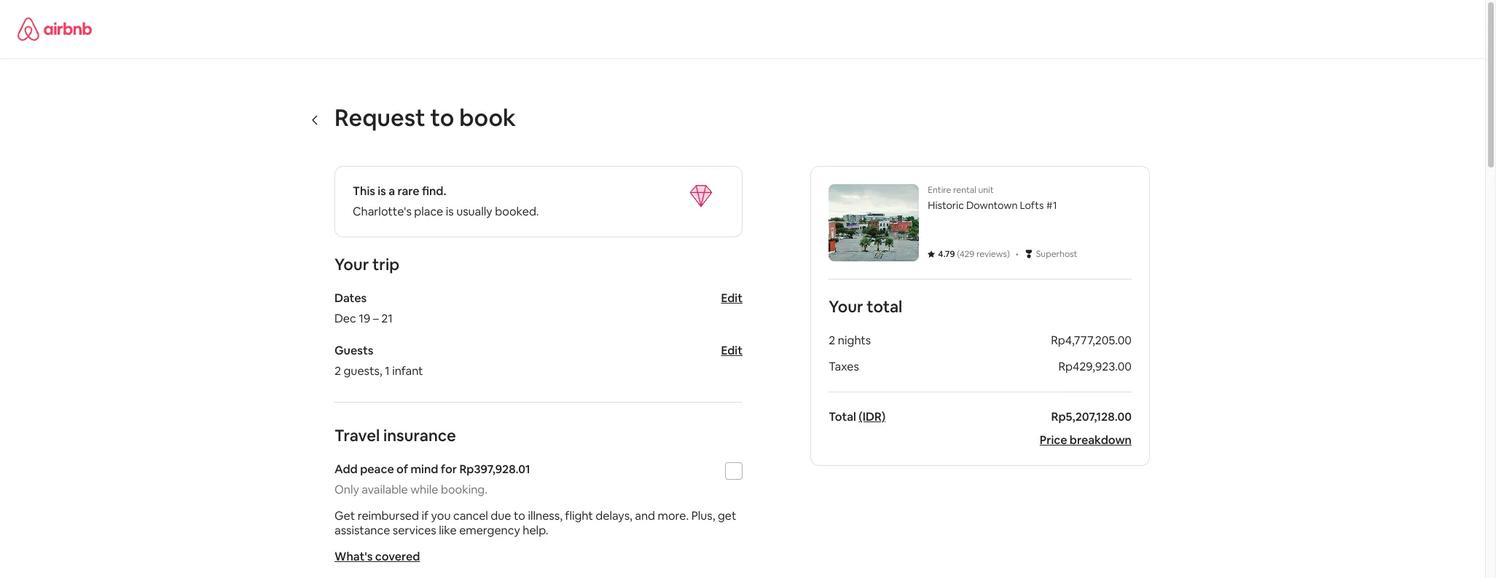 Task type: vqa. For each thing, say whether or not it's contained in the screenshot.
Where
no



Task type: describe. For each thing, give the bounding box(es) containing it.
dec
[[335, 311, 356, 327]]

4.79
[[939, 249, 955, 260]]

superhost
[[1037, 249, 1078, 260]]

your total
[[829, 297, 903, 317]]

rp397,928.01
[[460, 462, 531, 478]]

4.79 ( 429 reviews )
[[939, 249, 1010, 260]]

your for your trip
[[335, 254, 369, 275]]

nights
[[838, 333, 871, 348]]

insurance
[[383, 426, 456, 446]]

429
[[960, 249, 975, 260]]

edit for guests 2 guests, 1 infant
[[721, 343, 743, 359]]

get
[[718, 509, 737, 524]]

booking.
[[441, 483, 488, 498]]

delays,
[[596, 509, 633, 524]]

entire rental unit historic downtown lofts #1
[[928, 184, 1058, 212]]

rp429,923.00
[[1059, 359, 1132, 375]]

more.
[[658, 509, 689, 524]]

guests 2 guests, 1 infant
[[335, 343, 423, 379]]

21
[[381, 311, 393, 327]]

like
[[439, 523, 457, 539]]

if
[[422, 509, 429, 524]]

plus,
[[692, 509, 716, 524]]

emergency
[[459, 523, 520, 539]]

usually
[[457, 204, 493, 219]]

2 nights
[[829, 333, 871, 348]]

for
[[441, 462, 457, 478]]

edit button for dates dec 19 – 21
[[721, 291, 743, 306]]

you
[[431, 509, 451, 524]]

flight
[[565, 509, 593, 524]]

price
[[1040, 433, 1068, 448]]

19
[[359, 311, 371, 327]]

illness,
[[528, 509, 563, 524]]

reimbursed
[[358, 509, 419, 524]]

add peace of mind for rp397,928.01 only available while booking.
[[335, 462, 531, 498]]

cancel
[[453, 509, 488, 524]]

–
[[373, 311, 379, 327]]

available
[[362, 483, 408, 498]]

0 horizontal spatial is
[[378, 184, 386, 199]]

back image
[[310, 114, 322, 126]]

#1
[[1047, 199, 1058, 212]]

charlotte's
[[353, 204, 412, 219]]

mind
[[411, 462, 438, 478]]

to inside get reimbursed if you cancel due to illness, flight delays, and more. plus, get assistance services like emergency help.
[[514, 509, 526, 524]]

infant
[[392, 364, 423, 379]]

rare
[[398, 184, 420, 199]]

while
[[411, 483, 438, 498]]

historic
[[928, 199, 964, 212]]

2 inside guests 2 guests, 1 infant
[[335, 364, 341, 379]]

and
[[635, 509, 655, 524]]

request
[[335, 103, 425, 133]]

(
[[957, 249, 960, 260]]

add
[[335, 462, 358, 478]]

(idr) button
[[859, 410, 886, 425]]

downtown
[[967, 199, 1018, 212]]



Task type: locate. For each thing, give the bounding box(es) containing it.
book
[[459, 103, 516, 133]]

0 vertical spatial 2
[[829, 333, 836, 348]]

services
[[393, 523, 437, 539]]

this
[[353, 184, 375, 199]]

edit for dates dec 19 – 21
[[721, 291, 743, 306]]

help.
[[523, 523, 549, 539]]

0 vertical spatial to
[[430, 103, 454, 133]]

find.
[[422, 184, 447, 199]]

1 horizontal spatial 2
[[829, 333, 836, 348]]

total (idr)
[[829, 410, 886, 425]]

1 horizontal spatial is
[[446, 204, 454, 219]]

2 left nights
[[829, 333, 836, 348]]

)
[[1007, 249, 1010, 260]]

to
[[430, 103, 454, 133], [514, 509, 526, 524]]

of
[[397, 462, 408, 478]]

your up 2 nights
[[829, 297, 864, 317]]

2 left the guests,
[[335, 364, 341, 379]]

1 horizontal spatial to
[[514, 509, 526, 524]]

is left a
[[378, 184, 386, 199]]

0 vertical spatial is
[[378, 184, 386, 199]]

1 vertical spatial 2
[[335, 364, 341, 379]]

what's covered
[[335, 550, 420, 565]]

dates dec 19 – 21
[[335, 291, 393, 327]]

•
[[1016, 246, 1019, 262]]

edit button
[[721, 291, 743, 306], [721, 343, 743, 359]]

guests,
[[344, 364, 382, 379]]

2 edit button from the top
[[721, 343, 743, 359]]

price breakdown
[[1040, 433, 1132, 448]]

rental
[[954, 184, 977, 196]]

0 horizontal spatial 2
[[335, 364, 341, 379]]

0 horizontal spatial to
[[430, 103, 454, 133]]

trip
[[373, 254, 400, 275]]

unit
[[979, 184, 994, 196]]

a
[[389, 184, 395, 199]]

2
[[829, 333, 836, 348], [335, 364, 341, 379]]

to left "book"
[[430, 103, 454, 133]]

what's covered button
[[335, 550, 420, 565]]

entire
[[928, 184, 952, 196]]

total
[[867, 297, 903, 317]]

dates
[[335, 291, 367, 306]]

rp5,207,128.00
[[1052, 410, 1132, 425]]

peace
[[360, 462, 394, 478]]

edit button for guests 2 guests, 1 infant
[[721, 343, 743, 359]]

price breakdown button
[[1040, 433, 1132, 448]]

is right place
[[446, 204, 454, 219]]

lofts
[[1020, 199, 1044, 212]]

booked.
[[495, 204, 539, 219]]

breakdown
[[1070, 433, 1132, 448]]

0 vertical spatial edit
[[721, 291, 743, 306]]

rp4,777,205.00
[[1051, 333, 1132, 348]]

(idr)
[[859, 410, 886, 425]]

request to book
[[335, 103, 516, 133]]

due
[[491, 509, 511, 524]]

reviews
[[977, 249, 1007, 260]]

edit
[[721, 291, 743, 306], [721, 343, 743, 359]]

only
[[335, 483, 359, 498]]

to right due at the bottom left of page
[[514, 509, 526, 524]]

1 vertical spatial your
[[829, 297, 864, 317]]

1 edit from the top
[[721, 291, 743, 306]]

1 vertical spatial edit button
[[721, 343, 743, 359]]

1 vertical spatial is
[[446, 204, 454, 219]]

travel
[[335, 426, 380, 446]]

total
[[829, 410, 857, 425]]

0 vertical spatial your
[[335, 254, 369, 275]]

1 vertical spatial edit
[[721, 343, 743, 359]]

1 vertical spatial to
[[514, 509, 526, 524]]

1 edit button from the top
[[721, 291, 743, 306]]

2 edit from the top
[[721, 343, 743, 359]]

your trip
[[335, 254, 400, 275]]

get
[[335, 509, 355, 524]]

assistance
[[335, 523, 390, 539]]

is
[[378, 184, 386, 199], [446, 204, 454, 219]]

place
[[414, 204, 443, 219]]

get reimbursed if you cancel due to illness, flight delays, and more. plus, get assistance services like emergency help.
[[335, 509, 737, 539]]

your for your total
[[829, 297, 864, 317]]

this is a rare find. charlotte's place is usually booked.
[[353, 184, 539, 219]]

0 horizontal spatial your
[[335, 254, 369, 275]]

travel insurance
[[335, 426, 456, 446]]

taxes
[[829, 359, 859, 375]]

your
[[335, 254, 369, 275], [829, 297, 864, 317]]

0 vertical spatial edit button
[[721, 291, 743, 306]]

1 horizontal spatial your
[[829, 297, 864, 317]]

guests
[[335, 343, 374, 359]]

your up the dates
[[335, 254, 369, 275]]

1
[[385, 364, 390, 379]]



